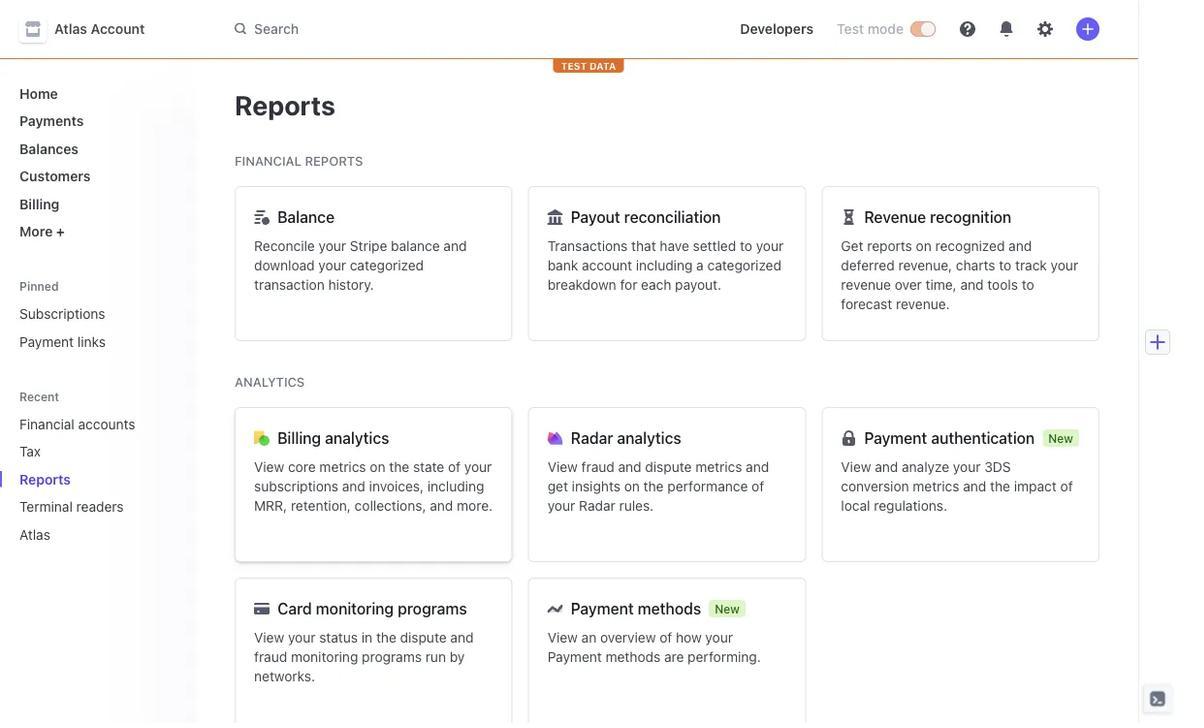 Task type: describe. For each thing, give the bounding box(es) containing it.
and inside reconcile your stripe balance and download your categorized transaction history.
[[444, 238, 467, 254]]

and down 3ds
[[964, 479, 987, 495]]

and up track at the top right
[[1009, 238, 1032, 254]]

charts
[[956, 258, 996, 274]]

0 vertical spatial monitoring
[[316, 600, 394, 618]]

metrics inside view fraud and dispute metrics and get insights on the performance of your radar rules.
[[696, 459, 742, 475]]

payment links link
[[12, 326, 181, 357]]

developers link
[[733, 14, 822, 45]]

invoices,
[[369, 479, 424, 495]]

payment methods
[[571, 600, 702, 618]]

more +
[[19, 224, 65, 240]]

pinned navigation links element
[[12, 278, 181, 357]]

2 vertical spatial to
[[1022, 277, 1035, 293]]

performance
[[668, 479, 748, 495]]

revenue
[[841, 277, 891, 293]]

balance
[[391, 238, 440, 254]]

regulations.
[[874, 498, 948, 514]]

readers
[[76, 499, 124, 515]]

run
[[426, 649, 446, 665]]

get reports on recognized and deferred revenue, charts to track your revenue over time, and tools to forecast revenue.
[[841, 238, 1079, 312]]

atlas link
[[12, 519, 153, 550]]

radar analytics
[[571, 429, 682, 448]]

deferred
[[841, 258, 895, 274]]

fraud inside view fraud and dispute metrics and get insights on the performance of your radar rules.
[[582, 459, 615, 475]]

conversion
[[841, 479, 909, 495]]

recognized
[[936, 238, 1005, 254]]

view for billing analytics
[[254, 459, 284, 475]]

tools
[[988, 277, 1018, 293]]

analytics for billing analytics
[[325, 429, 389, 448]]

data
[[590, 60, 616, 71]]

0 vertical spatial radar
[[571, 429, 613, 448]]

and up performance
[[746, 459, 769, 475]]

billing link
[[12, 188, 181, 220]]

categorized inside transactions that have settled to your bank account including a categorized breakdown for each payout.
[[708, 258, 782, 274]]

and down charts at the top right of the page
[[961, 277, 984, 293]]

and left more. at the bottom left of page
[[430, 498, 453, 514]]

your left stripe
[[319, 238, 346, 254]]

mode
[[868, 21, 904, 37]]

tax link
[[12, 436, 153, 468]]

transactions
[[548, 238, 628, 254]]

track
[[1016, 258, 1047, 274]]

core navigation links element
[[12, 78, 181, 247]]

subscriptions
[[19, 306, 105, 322]]

authentication
[[932, 429, 1035, 448]]

balances link
[[12, 133, 181, 164]]

status
[[319, 630, 358, 646]]

transaction
[[254, 277, 325, 293]]

and inside view your status in the dispute and fraud monitoring programs run by networks.
[[450, 630, 474, 646]]

more
[[19, 224, 53, 240]]

atlas account button
[[19, 16, 164, 43]]

get
[[548, 479, 568, 495]]

billing analytics
[[278, 429, 389, 448]]

a
[[697, 258, 704, 274]]

insights
[[572, 479, 621, 495]]

reports link
[[12, 464, 153, 495]]

analytics
[[235, 375, 305, 389]]

financial for financial accounts
[[19, 416, 74, 432]]

performing.
[[688, 649, 761, 665]]

payout.
[[675, 277, 722, 293]]

home link
[[12, 78, 181, 109]]

analytics for radar analytics
[[617, 429, 682, 448]]

atlas account
[[54, 21, 145, 37]]

Search text field
[[223, 11, 709, 47]]

your inside view an overview of how your payment methods are performing.
[[706, 630, 733, 646]]

terminal readers link
[[12, 491, 153, 523]]

revenue
[[865, 208, 926, 226]]

atlas for atlas
[[19, 527, 50, 543]]

payments
[[19, 113, 84, 129]]

have
[[660, 238, 690, 254]]

payment inside view an overview of how your payment methods are performing.
[[548, 649, 602, 665]]

Search search field
[[223, 11, 709, 47]]

overview
[[600, 630, 656, 646]]

view an overview of how your payment methods are performing.
[[548, 630, 761, 665]]

your inside view your status in the dispute and fraud monitoring programs run by networks.
[[288, 630, 316, 646]]

how
[[676, 630, 702, 646]]

payment for payment authentication
[[865, 429, 928, 448]]

0 vertical spatial reports
[[235, 89, 335, 121]]

your inside view core metrics on the state of your subscriptions and invoices, including mrr, retention, collections, and more.
[[464, 459, 492, 475]]

dispute inside view your status in the dispute and fraud monitoring programs run by networks.
[[400, 630, 447, 646]]

account
[[91, 21, 145, 37]]

payment for payment methods
[[571, 600, 634, 618]]

in
[[362, 630, 373, 646]]

networks.
[[254, 669, 315, 685]]

core
[[288, 459, 316, 475]]

and up retention,
[[342, 479, 366, 495]]

collections,
[[355, 498, 426, 514]]

reconcile
[[254, 238, 315, 254]]

customers
[[19, 168, 91, 184]]

pinned
[[19, 280, 59, 293]]

bank
[[548, 258, 578, 274]]

billing for billing analytics
[[278, 429, 321, 448]]

payout
[[571, 208, 620, 226]]

financial accounts link
[[12, 408, 153, 440]]

balances
[[19, 141, 79, 157]]

home
[[19, 85, 58, 101]]

categorized inside reconcile your stripe balance and download your categorized transaction history.
[[350, 258, 424, 274]]

an
[[582, 630, 597, 646]]

view fraud and dispute metrics and get insights on the performance of your radar rules.
[[548, 459, 769, 514]]

developers
[[740, 21, 814, 37]]

metrics inside view and analyze your 3ds conversion metrics and the impact of local regulations.
[[913, 479, 960, 495]]

retention,
[[291, 498, 351, 514]]

metrics inside view core metrics on the state of your subscriptions and invoices, including mrr, retention, collections, and more.
[[320, 459, 366, 475]]

1 horizontal spatial to
[[999, 258, 1012, 274]]

recognition
[[930, 208, 1012, 226]]

programs inside view your status in the dispute and fraud monitoring programs run by networks.
[[362, 649, 422, 665]]

each
[[641, 277, 672, 293]]

accounts
[[78, 416, 135, 432]]

are
[[664, 649, 684, 665]]

settled
[[693, 238, 736, 254]]

radar inside view fraud and dispute metrics and get insights on the performance of your radar rules.
[[579, 498, 616, 514]]

more.
[[457, 498, 493, 514]]

payment for payment links
[[19, 334, 74, 350]]

test
[[837, 21, 864, 37]]



Task type: locate. For each thing, give the bounding box(es) containing it.
view inside view an overview of how your payment methods are performing.
[[548, 630, 578, 646]]

get
[[841, 238, 864, 254]]

0 horizontal spatial fraud
[[254, 649, 287, 665]]

of up are
[[660, 630, 672, 646]]

your inside transactions that have settled to your bank account including a categorized breakdown for each payout.
[[756, 238, 784, 254]]

1 horizontal spatial financial
[[235, 154, 302, 168]]

financial
[[235, 154, 302, 168], [19, 416, 74, 432]]

2 horizontal spatial metrics
[[913, 479, 960, 495]]

your right track at the top right
[[1051, 258, 1079, 274]]

view left "an"
[[548, 630, 578, 646]]

reconcile your stripe balance and download your categorized transaction history.
[[254, 238, 467, 293]]

your inside get reports on recognized and deferred revenue, charts to track your revenue over time, and tools to forecast revenue.
[[1051, 258, 1079, 274]]

2 horizontal spatial on
[[916, 238, 932, 254]]

1 horizontal spatial metrics
[[696, 459, 742, 475]]

and right balance
[[444, 238, 467, 254]]

dispute up the run
[[400, 630, 447, 646]]

monitoring down status
[[291, 649, 358, 665]]

0 vertical spatial on
[[916, 238, 932, 254]]

radar down insights
[[579, 498, 616, 514]]

financial reports
[[235, 154, 363, 168]]

download
[[254, 258, 315, 274]]

financial down recent
[[19, 416, 74, 432]]

by
[[450, 649, 465, 665]]

the down 3ds
[[991, 479, 1011, 495]]

fraud inside view your status in the dispute and fraud monitoring programs run by networks.
[[254, 649, 287, 665]]

help image
[[960, 21, 976, 37]]

including inside view core metrics on the state of your subscriptions and invoices, including mrr, retention, collections, and more.
[[428, 479, 484, 495]]

view left core
[[254, 459, 284, 475]]

new for payment authentication
[[1049, 432, 1074, 445]]

history.
[[328, 277, 374, 293]]

the
[[389, 459, 410, 475], [644, 479, 664, 495], [991, 479, 1011, 495], [376, 630, 397, 646]]

0 vertical spatial fraud
[[582, 459, 615, 475]]

of inside view core metrics on the state of your subscriptions and invoices, including mrr, retention, collections, and more.
[[448, 459, 461, 475]]

over
[[895, 277, 922, 293]]

1 vertical spatial billing
[[278, 429, 321, 448]]

reports up balance
[[305, 154, 363, 168]]

financial accounts
[[19, 416, 135, 432]]

your inside view fraud and dispute metrics and get insights on the performance of your radar rules.
[[548, 498, 575, 514]]

1 vertical spatial new
[[715, 602, 740, 616]]

of inside view and analyze your 3ds conversion metrics and the impact of local regulations.
[[1061, 479, 1073, 495]]

atlas for atlas account
[[54, 21, 87, 37]]

payments link
[[12, 105, 181, 137]]

financial up balance
[[235, 154, 302, 168]]

payment authentication
[[865, 429, 1035, 448]]

recent
[[19, 390, 59, 403]]

on inside view fraud and dispute metrics and get insights on the performance of your radar rules.
[[624, 479, 640, 495]]

view and analyze your 3ds conversion metrics and the impact of local regulations.
[[841, 459, 1073, 514]]

billing inside billing link
[[19, 196, 59, 212]]

to inside transactions that have settled to your bank account including a categorized breakdown for each payout.
[[740, 238, 753, 254]]

atlas inside button
[[54, 21, 87, 37]]

payment up analyze
[[865, 429, 928, 448]]

revenue.
[[896, 296, 950, 312]]

categorized down stripe
[[350, 258, 424, 274]]

1 vertical spatial reports
[[305, 154, 363, 168]]

payment links
[[19, 334, 106, 350]]

view up get
[[548, 459, 578, 475]]

1 horizontal spatial new
[[1049, 432, 1074, 445]]

categorized down settled
[[708, 258, 782, 274]]

view for payment methods
[[548, 630, 578, 646]]

metrics
[[320, 459, 366, 475], [696, 459, 742, 475], [913, 479, 960, 495]]

your down card
[[288, 630, 316, 646]]

methods inside view an overview of how your payment methods are performing.
[[606, 649, 661, 665]]

the inside view and analyze your 3ds conversion metrics and the impact of local regulations.
[[991, 479, 1011, 495]]

breakdown
[[548, 277, 617, 293]]

1 vertical spatial to
[[999, 258, 1012, 274]]

on inside view core metrics on the state of your subscriptions and invoices, including mrr, retention, collections, and more.
[[370, 459, 386, 475]]

2 categorized from the left
[[708, 258, 782, 274]]

including
[[636, 258, 693, 274], [428, 479, 484, 495]]

analytics up view core metrics on the state of your subscriptions and invoices, including mrr, retention, collections, and more.
[[325, 429, 389, 448]]

atlas left account at the top left
[[54, 21, 87, 37]]

0 horizontal spatial metrics
[[320, 459, 366, 475]]

0 vertical spatial including
[[636, 258, 693, 274]]

1 horizontal spatial categorized
[[708, 258, 782, 274]]

methods
[[638, 600, 702, 618], [606, 649, 661, 665]]

your up more. at the bottom left of page
[[464, 459, 492, 475]]

0 horizontal spatial new
[[715, 602, 740, 616]]

on up invoices, on the left bottom
[[370, 459, 386, 475]]

0 vertical spatial billing
[[19, 196, 59, 212]]

test
[[561, 60, 587, 71]]

recent element
[[0, 408, 196, 550]]

0 horizontal spatial categorized
[[350, 258, 424, 274]]

card
[[278, 600, 312, 618]]

1 categorized from the left
[[350, 258, 424, 274]]

card monitoring programs
[[278, 600, 467, 618]]

analytics up view fraud and dispute metrics and get insights on the performance of your radar rules.
[[617, 429, 682, 448]]

0 horizontal spatial financial
[[19, 416, 74, 432]]

to up tools
[[999, 258, 1012, 274]]

1 vertical spatial methods
[[606, 649, 661, 665]]

on inside get reports on recognized and deferred revenue, charts to track your revenue over time, and tools to forecast revenue.
[[916, 238, 932, 254]]

view inside view your status in the dispute and fraud monitoring programs run by networks.
[[254, 630, 284, 646]]

billing for billing
[[19, 196, 59, 212]]

fraud up insights
[[582, 459, 615, 475]]

your left 3ds
[[953, 459, 981, 475]]

view inside view fraud and dispute metrics and get insights on the performance of your radar rules.
[[548, 459, 578, 475]]

atlas inside 'recent' element
[[19, 527, 50, 543]]

programs down in
[[362, 649, 422, 665]]

0 vertical spatial financial
[[235, 154, 302, 168]]

view for radar analytics
[[548, 459, 578, 475]]

analytics
[[325, 429, 389, 448], [617, 429, 682, 448]]

to right settled
[[740, 238, 753, 254]]

2 horizontal spatial to
[[1022, 277, 1035, 293]]

view up conversion at right
[[841, 459, 872, 475]]

0 vertical spatial dispute
[[645, 459, 692, 475]]

subscriptions link
[[12, 298, 181, 330]]

billing up more +
[[19, 196, 59, 212]]

1 vertical spatial financial
[[19, 416, 74, 432]]

of right state
[[448, 459, 461, 475]]

your right settled
[[756, 238, 784, 254]]

to
[[740, 238, 753, 254], [999, 258, 1012, 274], [1022, 277, 1035, 293]]

2 vertical spatial on
[[624, 479, 640, 495]]

1 analytics from the left
[[325, 429, 389, 448]]

new up impact
[[1049, 432, 1074, 445]]

revenue recognition
[[865, 208, 1012, 226]]

of inside view an overview of how your payment methods are performing.
[[660, 630, 672, 646]]

the up invoices, on the left bottom
[[389, 459, 410, 475]]

the up rules.
[[644, 479, 664, 495]]

new
[[1049, 432, 1074, 445], [715, 602, 740, 616]]

fraud up networks.
[[254, 649, 287, 665]]

view your status in the dispute and fraud monitoring programs run by networks.
[[254, 630, 474, 685]]

of inside view fraud and dispute metrics and get insights on the performance of your radar rules.
[[752, 479, 765, 495]]

atlas down terminal
[[19, 527, 50, 543]]

1 vertical spatial programs
[[362, 649, 422, 665]]

0 horizontal spatial analytics
[[325, 429, 389, 448]]

new up performing.
[[715, 602, 740, 616]]

tax
[[19, 444, 41, 460]]

and
[[444, 238, 467, 254], [1009, 238, 1032, 254], [961, 277, 984, 293], [618, 459, 642, 475], [746, 459, 769, 475], [875, 459, 899, 475], [342, 479, 366, 495], [964, 479, 987, 495], [430, 498, 453, 514], [450, 630, 474, 646]]

including up each
[[636, 258, 693, 274]]

1 horizontal spatial on
[[624, 479, 640, 495]]

including up more. at the bottom left of page
[[428, 479, 484, 495]]

0 horizontal spatial including
[[428, 479, 484, 495]]

the right in
[[376, 630, 397, 646]]

3ds
[[985, 459, 1011, 475]]

of right performance
[[752, 479, 765, 495]]

0 horizontal spatial on
[[370, 459, 386, 475]]

metrics down billing analytics
[[320, 459, 366, 475]]

to down track at the top right
[[1022, 277, 1035, 293]]

dispute
[[645, 459, 692, 475], [400, 630, 447, 646]]

recent navigation links element
[[0, 388, 196, 550]]

that
[[632, 238, 656, 254]]

monitoring up in
[[316, 600, 394, 618]]

1 vertical spatial radar
[[579, 498, 616, 514]]

1 vertical spatial on
[[370, 459, 386, 475]]

the inside view fraud and dispute metrics and get insights on the performance of your radar rules.
[[644, 479, 664, 495]]

reports inside 'recent' element
[[19, 471, 71, 487]]

rules.
[[619, 498, 654, 514]]

1 vertical spatial atlas
[[19, 527, 50, 543]]

reports up terminal
[[19, 471, 71, 487]]

your up 'history.'
[[319, 258, 346, 274]]

1 horizontal spatial fraud
[[582, 459, 615, 475]]

atlas
[[54, 21, 87, 37], [19, 527, 50, 543]]

radar
[[571, 429, 613, 448], [579, 498, 616, 514]]

financial inside 'recent' element
[[19, 416, 74, 432]]

0 vertical spatial methods
[[638, 600, 702, 618]]

radar up insights
[[571, 429, 613, 448]]

view inside view and analyze your 3ds conversion metrics and the impact of local regulations.
[[841, 459, 872, 475]]

financial for financial reports
[[235, 154, 302, 168]]

view inside view core metrics on the state of your subscriptions and invoices, including mrr, retention, collections, and more.
[[254, 459, 284, 475]]

1 horizontal spatial including
[[636, 258, 693, 274]]

methods down overview
[[606, 649, 661, 665]]

dispute inside view fraud and dispute metrics and get insights on the performance of your radar rules.
[[645, 459, 692, 475]]

search
[[254, 21, 299, 37]]

on up rules.
[[624, 479, 640, 495]]

1 horizontal spatial billing
[[278, 429, 321, 448]]

forecast
[[841, 296, 893, 312]]

1 horizontal spatial dispute
[[645, 459, 692, 475]]

monitoring inside view your status in the dispute and fraud monitoring programs run by networks.
[[291, 649, 358, 665]]

and down radar analytics
[[618, 459, 642, 475]]

reports
[[867, 238, 913, 254]]

categorized
[[350, 258, 424, 274], [708, 258, 782, 274]]

your up performing.
[[706, 630, 733, 646]]

payment down subscriptions
[[19, 334, 74, 350]]

1 vertical spatial fraud
[[254, 649, 287, 665]]

and up by
[[450, 630, 474, 646]]

reconciliation
[[624, 208, 721, 226]]

balance
[[278, 208, 335, 226]]

of
[[448, 459, 461, 475], [752, 479, 765, 495], [1061, 479, 1073, 495], [660, 630, 672, 646]]

1 vertical spatial dispute
[[400, 630, 447, 646]]

0 vertical spatial new
[[1049, 432, 1074, 445]]

revenue,
[[899, 258, 953, 274]]

reports up financial reports
[[235, 89, 335, 121]]

account
[[582, 258, 632, 274]]

programs
[[398, 600, 467, 618], [362, 649, 422, 665]]

your inside view and analyze your 3ds conversion metrics and the impact of local regulations.
[[953, 459, 981, 475]]

1 horizontal spatial analytics
[[617, 429, 682, 448]]

billing up core
[[278, 429, 321, 448]]

1 vertical spatial including
[[428, 479, 484, 495]]

payment inside pinned element
[[19, 334, 74, 350]]

including inside transactions that have settled to your bank account including a categorized breakdown for each payout.
[[636, 258, 693, 274]]

of right impact
[[1061, 479, 1073, 495]]

your down get
[[548, 498, 575, 514]]

payment up "an"
[[571, 600, 634, 618]]

customers link
[[12, 161, 181, 192]]

0 horizontal spatial dispute
[[400, 630, 447, 646]]

1 vertical spatial monitoring
[[291, 649, 358, 665]]

+
[[56, 224, 65, 240]]

analyze
[[902, 459, 950, 475]]

view for payment authentication
[[841, 459, 872, 475]]

view core metrics on the state of your subscriptions and invoices, including mrr, retention, collections, and more.
[[254, 459, 493, 514]]

view down card
[[254, 630, 284, 646]]

2 vertical spatial reports
[[19, 471, 71, 487]]

0 vertical spatial to
[[740, 238, 753, 254]]

mrr,
[[254, 498, 287, 514]]

the inside view your status in the dispute and fraud monitoring programs run by networks.
[[376, 630, 397, 646]]

pinned element
[[12, 298, 181, 357]]

0 horizontal spatial billing
[[19, 196, 59, 212]]

for
[[620, 277, 638, 293]]

metrics up performance
[[696, 459, 742, 475]]

programs up the run
[[398, 600, 467, 618]]

1 horizontal spatial atlas
[[54, 21, 87, 37]]

stripe
[[350, 238, 387, 254]]

0 horizontal spatial atlas
[[19, 527, 50, 543]]

settings image
[[1038, 21, 1053, 37]]

0 vertical spatial atlas
[[54, 21, 87, 37]]

metrics down analyze
[[913, 479, 960, 495]]

new for payment methods
[[715, 602, 740, 616]]

payout reconciliation
[[571, 208, 721, 226]]

payment down "an"
[[548, 649, 602, 665]]

dispute up performance
[[645, 459, 692, 475]]

2 analytics from the left
[[617, 429, 682, 448]]

test mode
[[837, 21, 904, 37]]

links
[[77, 334, 106, 350]]

state
[[413, 459, 445, 475]]

transactions that have settled to your bank account including a categorized breakdown for each payout.
[[548, 238, 784, 293]]

terminal
[[19, 499, 73, 515]]

methods up "how"
[[638, 600, 702, 618]]

view for card monitoring programs
[[254, 630, 284, 646]]

the inside view core metrics on the state of your subscriptions and invoices, including mrr, retention, collections, and more.
[[389, 459, 410, 475]]

0 vertical spatial programs
[[398, 600, 467, 618]]

and up conversion at right
[[875, 459, 899, 475]]

impact
[[1014, 479, 1057, 495]]

0 horizontal spatial to
[[740, 238, 753, 254]]

on up revenue,
[[916, 238, 932, 254]]



Task type: vqa. For each thing, say whether or not it's contained in the screenshot.
in
yes



